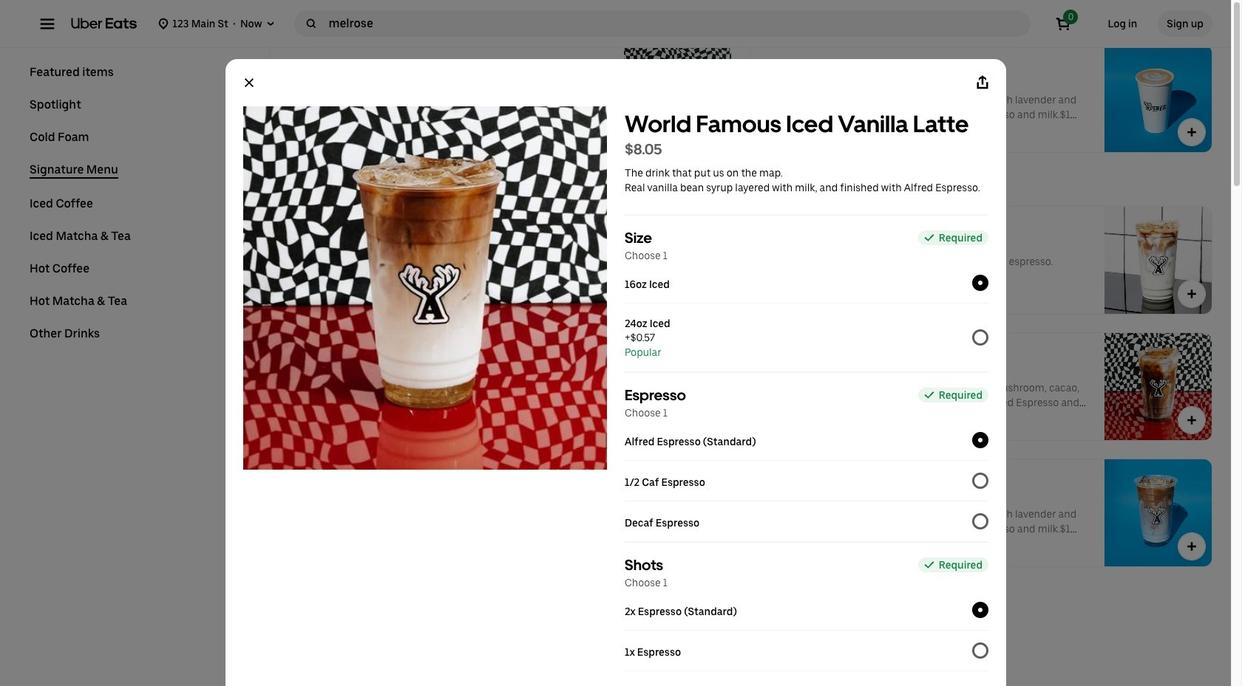 Task type: locate. For each thing, give the bounding box(es) containing it.
close image
[[243, 77, 255, 89]]

quick add image for hot o.g. chagaccino image
[[1185, 0, 1199, 13]]

quick add image
[[704, 0, 719, 13], [1185, 0, 1199, 13], [704, 125, 719, 140], [1185, 125, 1199, 140], [1185, 287, 1199, 302], [704, 540, 719, 555]]

main navigation menu image
[[40, 16, 55, 31]]

hot lavender latte image
[[1105, 45, 1212, 152]]

1 horizontal spatial iced o.g. chagaccino image
[[1105, 333, 1212, 441]]

1 vertical spatial iced o.g. chagaccino image
[[1105, 333, 1212, 441]]

iced o.g. chagaccino image
[[624, 45, 731, 152], [1105, 333, 1212, 441]]

0 vertical spatial iced o.g. chagaccino image
[[624, 45, 731, 152]]

hot o.g. chagaccino image
[[1105, 0, 1212, 26]]

1 vertical spatial quick add image
[[1185, 540, 1199, 555]]

quick add image
[[1185, 413, 1199, 428], [1185, 540, 1199, 555], [704, 666, 719, 681]]

navigation
[[30, 65, 234, 359]]

quick add image for iced mocha image
[[704, 540, 719, 555]]

2 vertical spatial quick add image
[[704, 666, 719, 681]]

quick add image for hot matcha lavender latte image
[[704, 0, 719, 13]]



Task type: describe. For each thing, give the bounding box(es) containing it.
iced americano image
[[624, 333, 731, 441]]

hot matcha lavender latte image
[[624, 0, 731, 26]]

quick add image for the iced o.g. chagaccino image to the left
[[704, 125, 719, 140]]

0 horizontal spatial iced o.g. chagaccino image
[[624, 45, 731, 152]]

iced lavender latte image
[[1105, 460, 1212, 567]]

quick add image for hot lavender latte image
[[1185, 125, 1199, 140]]

quick add image for iced lavender latte 'image'
[[1185, 540, 1199, 555]]

0 vertical spatial quick add image
[[1185, 413, 1199, 428]]

quick add image for the iced latte image
[[1185, 287, 1199, 302]]

iced mocha image
[[624, 460, 731, 567]]

quick add image for sugar free world famous iced vanilla latte "image"
[[704, 666, 719, 681]]

deliver to image
[[158, 18, 170, 30]]

iced latte image
[[1105, 207, 1212, 314]]

uber eats home image
[[71, 18, 137, 30]]

deliver to image
[[265, 18, 277, 30]]

sugar free world famous iced vanilla latte image
[[624, 586, 731, 687]]

world famous iced vanilla latte image
[[624, 207, 731, 314]]

dialog dialog
[[225, 59, 1006, 687]]



Task type: vqa. For each thing, say whether or not it's contained in the screenshot.
Quick Add icon corresponding to Iced Latte image
yes



